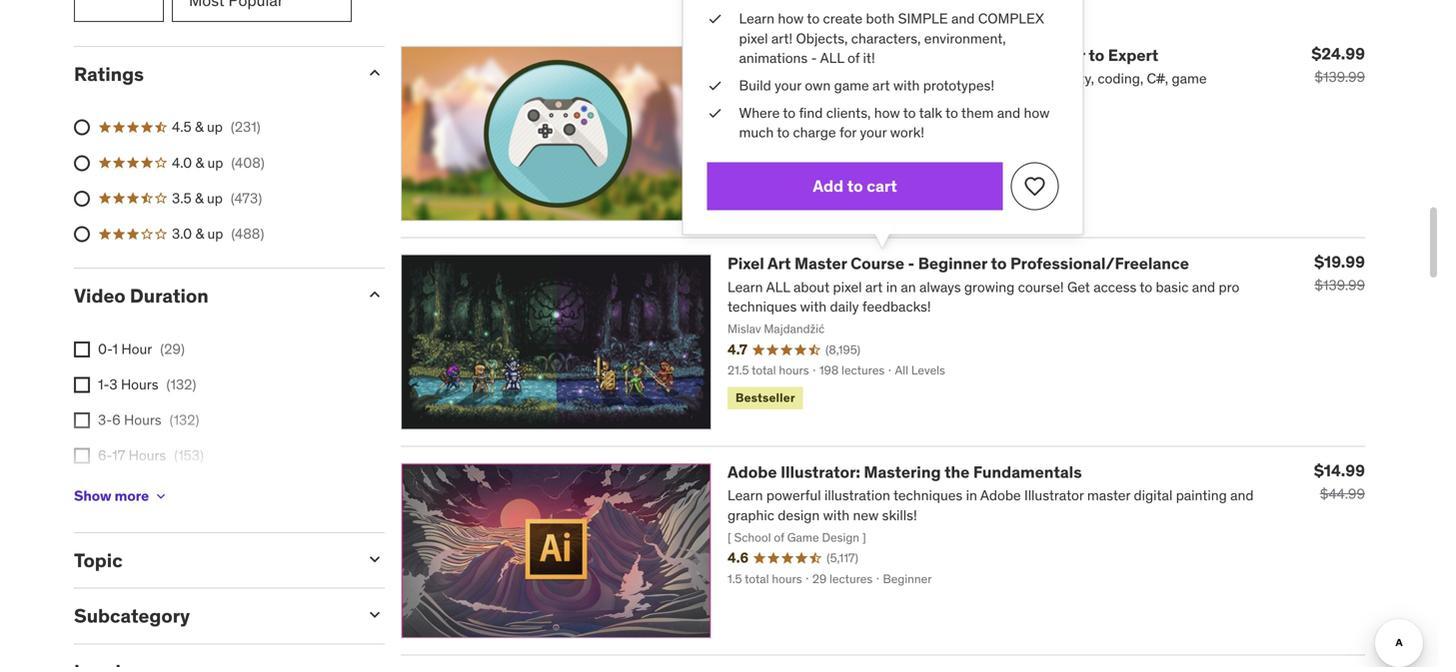 Task type: describe. For each thing, give the bounding box(es) containing it.
simple
[[898, 10, 948, 28]]

& for 3.0
[[195, 225, 204, 243]]

it!
[[863, 49, 875, 67]]

to inside learn how to create both simple and complex pixel art! objects, characters, environment, animations - all of it!
[[807, 10, 820, 28]]

art inside pixel art master course - beginner to professional/freelance learn all about pixel art in an always growing course! get access to basic and pro techniques with daily feedbacks! mislav majdandžić
[[866, 278, 883, 296]]

6-
[[98, 447, 112, 465]]

learn inside learn how to create both simple and complex pixel art! objects, characters, environment, animations - all of it!
[[739, 10, 775, 28]]

hours for 6-17 hours
[[129, 447, 166, 465]]

3.0
[[172, 225, 192, 243]]

in
[[887, 278, 898, 296]]

ratings button
[[74, 62, 349, 86]]

up for 3.5 & up
[[207, 189, 223, 207]]

$24.99
[[1312, 43, 1366, 64]]

growing
[[965, 278, 1015, 296]]

lectures
[[842, 363, 885, 379]]

characters,
[[852, 29, 921, 47]]

xsmall image for 0-1 hour (29)
[[74, 342, 90, 358]]

hours right 17+
[[123, 483, 161, 501]]

0 horizontal spatial your
[[775, 76, 802, 94]]

with inside pixel art master course - beginner to professional/freelance learn all about pixel art in an always growing course! get access to basic and pro techniques with daily feedbacks! mislav majdandžić
[[800, 298, 827, 316]]

where to find clients, how to talk to them and how much to charge for your work!
[[739, 104, 1050, 142]]

17
[[112, 447, 125, 465]]

xsmall image for 3-6 hours (132)
[[74, 413, 90, 429]]

add to cart
[[813, 176, 897, 197]]

show more button
[[74, 477, 169, 517]]

talk
[[919, 104, 943, 122]]

the game design and ai master class beginner to expert link
[[728, 45, 1159, 65]]

professional/freelance
[[1011, 254, 1190, 274]]

design
[[807, 45, 861, 65]]

4.0
[[172, 154, 192, 172]]

(488)
[[231, 225, 264, 243]]

techniques
[[728, 298, 797, 316]]

4.5 & up (231)
[[172, 118, 261, 136]]

majdandžić
[[764, 322, 825, 337]]

charge
[[793, 124, 836, 142]]

mastering
[[864, 462, 941, 483]]

clients,
[[827, 104, 871, 122]]

all inside learn how to create both simple and complex pixel art! objects, characters, environment, animations - all of it!
[[820, 49, 844, 67]]

(231)
[[231, 118, 261, 136]]

your inside where to find clients, how to talk to them and how much to charge for your work!
[[860, 124, 887, 142]]

duration
[[130, 284, 209, 308]]

1-3 hours (132)
[[98, 376, 196, 394]]

all levels
[[895, 363, 946, 379]]

art
[[768, 254, 791, 274]]

video duration button
[[74, 284, 349, 308]]

more
[[115, 487, 149, 505]]

animations
[[739, 49, 808, 67]]

build your own game art with prototypes!
[[739, 76, 995, 94]]

to left expert
[[1089, 45, 1105, 65]]

create
[[823, 10, 863, 28]]

small image for ratings
[[365, 63, 385, 83]]

$44.99
[[1320, 485, 1366, 503]]

total
[[752, 363, 776, 379]]

game
[[834, 76, 869, 94]]

to up work!
[[904, 104, 916, 122]]

2 horizontal spatial how
[[1024, 104, 1050, 122]]

add
[[813, 176, 844, 197]]

xsmall image inside show more button
[[153, 489, 169, 505]]

& for 4.5
[[195, 118, 204, 136]]

small image for subcategory
[[365, 606, 385, 626]]

video
[[74, 284, 126, 308]]

21.5
[[728, 363, 749, 379]]

and inside learn how to create both simple and complex pixel art! objects, characters, environment, animations - all of it!
[[952, 10, 975, 28]]

4.0 & up (408)
[[172, 154, 265, 172]]

master inside pixel art master course - beginner to professional/freelance learn all about pixel art in an always growing course! get access to basic and pro techniques with daily feedbacks! mislav majdandžić
[[795, 254, 847, 274]]

pro
[[1219, 278, 1240, 296]]

both
[[866, 10, 895, 28]]

pixel inside pixel art master course - beginner to professional/freelance learn all about pixel art in an always growing course! get access to basic and pro techniques with daily feedbacks! mislav majdandžić
[[833, 278, 862, 296]]

the game design and ai master class beginner to expert
[[728, 45, 1159, 65]]

4.7
[[728, 341, 748, 359]]

topic
[[74, 549, 123, 573]]

(153)
[[174, 447, 204, 465]]

ai
[[896, 45, 912, 65]]

work!
[[891, 124, 925, 142]]

6
[[112, 411, 121, 429]]

own
[[805, 76, 831, 94]]

small image for video duration
[[365, 285, 385, 305]]

levels
[[912, 363, 946, 379]]

1
[[113, 340, 118, 358]]

all
[[895, 363, 909, 379]]

pixel art master course - beginner to professional/freelance link
[[728, 254, 1190, 274]]

$139.99 for $19.99
[[1315, 277, 1366, 295]]

pixel inside learn how to create both simple and complex pixel art! objects, characters, environment, animations - all of it!
[[739, 29, 768, 47]]

198 lectures
[[820, 363, 885, 379]]

(473)
[[231, 189, 262, 207]]

hours for 1-3 hours
[[121, 376, 159, 394]]

3-
[[98, 411, 112, 429]]

the
[[945, 462, 970, 483]]

to right the much
[[777, 124, 790, 142]]

$14.99
[[1315, 461, 1366, 481]]

course
[[851, 254, 905, 274]]

0 vertical spatial with
[[894, 76, 920, 94]]

(8,195)
[[826, 342, 861, 358]]



Task type: vqa. For each thing, say whether or not it's contained in the screenshot.


Task type: locate. For each thing, give the bounding box(es) containing it.
1 horizontal spatial master
[[915, 45, 968, 65]]

(408)
[[231, 154, 265, 172]]

art right game
[[873, 76, 890, 94]]

1 horizontal spatial -
[[908, 254, 915, 274]]

and right of
[[864, 45, 893, 65]]

all inside pixel art master course - beginner to professional/freelance learn all about pixel art in an always growing course! get access to basic and pro techniques with daily feedbacks! mislav majdandžić
[[766, 278, 790, 296]]

1 small image from the top
[[365, 63, 385, 83]]

to left cart
[[848, 176, 863, 197]]

0 vertical spatial beginner
[[1016, 45, 1086, 65]]

get
[[1068, 278, 1091, 296]]

& right 4.0
[[195, 154, 204, 172]]

pixel up animations
[[739, 29, 768, 47]]

0 horizontal spatial pixel
[[739, 29, 768, 47]]

small image
[[365, 63, 385, 83], [365, 285, 385, 305], [365, 550, 385, 570], [365, 606, 385, 626]]

and right them
[[998, 104, 1021, 122]]

hours
[[779, 363, 809, 379]]

art left in
[[866, 278, 883, 296]]

to inside 'button'
[[848, 176, 863, 197]]

4 & from the top
[[195, 225, 204, 243]]

0 vertical spatial your
[[775, 76, 802, 94]]

add to cart button
[[707, 163, 1003, 211]]

0 horizontal spatial beginner
[[919, 254, 988, 274]]

all
[[820, 49, 844, 67], [766, 278, 790, 296]]

0 horizontal spatial -
[[811, 49, 817, 67]]

with down about
[[800, 298, 827, 316]]

3
[[109, 376, 118, 394]]

beginner up "always"
[[919, 254, 988, 274]]

1 & from the top
[[195, 118, 204, 136]]

4.5
[[172, 118, 192, 136]]

4 small image from the top
[[365, 606, 385, 626]]

1 vertical spatial beginner
[[919, 254, 988, 274]]

8195 reviews element
[[826, 342, 861, 359]]

hour
[[121, 340, 152, 358]]

to up objects,
[[807, 10, 820, 28]]

cart
[[867, 176, 897, 197]]

how up work!
[[875, 104, 900, 122]]

1 vertical spatial $139.99
[[1315, 277, 1366, 295]]

hours right 3
[[121, 376, 159, 394]]

1 vertical spatial with
[[800, 298, 827, 316]]

find
[[799, 104, 823, 122]]

4 up from the top
[[207, 225, 223, 243]]

access
[[1094, 278, 1137, 296]]

$139.99 down $24.99
[[1315, 68, 1366, 86]]

1 vertical spatial learn
[[728, 278, 763, 296]]

1-
[[98, 376, 109, 394]]

3 & from the top
[[195, 189, 204, 207]]

3 small image from the top
[[365, 550, 385, 570]]

feedbacks!
[[863, 298, 931, 316]]

with down 'ai'
[[894, 76, 920, 94]]

0 vertical spatial all
[[820, 49, 844, 67]]

xsmall image
[[707, 104, 723, 123], [74, 342, 90, 358], [74, 413, 90, 429], [74, 449, 90, 465]]

how up art!
[[778, 10, 804, 28]]

bestseller
[[736, 390, 796, 406]]

to left basic
[[1140, 278, 1153, 296]]

198
[[820, 363, 839, 379]]

& for 3.5
[[195, 189, 204, 207]]

3-6 hours (132)
[[98, 411, 199, 429]]

0 vertical spatial learn
[[739, 10, 775, 28]]

and up 'environment,'
[[952, 10, 975, 28]]

always
[[920, 278, 961, 296]]

about
[[794, 278, 830, 296]]

adobe
[[728, 462, 777, 483]]

subcategory
[[74, 605, 190, 629]]

and inside pixel art master course - beginner to professional/freelance learn all about pixel art in an always growing course! get access to basic and pro techniques with daily feedbacks! mislav majdandžić
[[1193, 278, 1216, 296]]

1 $139.99 from the top
[[1315, 68, 1366, 86]]

$139.99 down $19.99
[[1315, 277, 1366, 295]]

- inside pixel art master course - beginner to professional/freelance learn all about pixel art in an always growing course! get access to basic and pro techniques with daily feedbacks! mislav majdandžić
[[908, 254, 915, 274]]

adobe illustrator: mastering the fundamentals
[[728, 462, 1082, 483]]

(132) down the (29)
[[167, 376, 196, 394]]

of
[[848, 49, 860, 67]]

pixel up daily
[[833, 278, 862, 296]]

2 & from the top
[[195, 154, 204, 172]]

$14.99 $44.99
[[1315, 461, 1366, 503]]

1 horizontal spatial with
[[894, 76, 920, 94]]

expert
[[1109, 45, 1159, 65]]

hours
[[121, 376, 159, 394], [124, 411, 162, 429], [129, 447, 166, 465], [123, 483, 161, 501]]

your left 'own'
[[775, 76, 802, 94]]

fundamentals
[[974, 462, 1082, 483]]

up left (408) in the top of the page
[[207, 154, 223, 172]]

beginner down complex
[[1016, 45, 1086, 65]]

2 up from the top
[[207, 154, 223, 172]]

xsmall image left the 6-
[[74, 449, 90, 465]]

$139.99 for $24.99
[[1315, 68, 1366, 86]]

$19.99
[[1315, 252, 1366, 273]]

master up about
[[795, 254, 847, 274]]

$139.99 inside $24.99 $139.99
[[1315, 68, 1366, 86]]

1 vertical spatial your
[[860, 124, 887, 142]]

environment,
[[925, 29, 1006, 47]]

beginner inside pixel art master course - beginner to professional/freelance learn all about pixel art in an always growing course! get access to basic and pro techniques with daily feedbacks! mislav majdandžić
[[919, 254, 988, 274]]

learn up art!
[[739, 10, 775, 28]]

(132) up (153)
[[170, 411, 199, 429]]

17+ hours
[[98, 483, 161, 501]]

0 horizontal spatial all
[[766, 278, 790, 296]]

how inside learn how to create both simple and complex pixel art! objects, characters, environment, animations - all of it!
[[778, 10, 804, 28]]

1 vertical spatial -
[[908, 254, 915, 274]]

0 vertical spatial (132)
[[167, 376, 196, 394]]

xsmall image left where
[[707, 104, 723, 123]]

master up prototypes!
[[915, 45, 968, 65]]

to right the talk in the right of the page
[[946, 104, 959, 122]]

hours for 3-6 hours
[[124, 411, 162, 429]]

1 vertical spatial pixel
[[833, 278, 862, 296]]

learn inside pixel art master course - beginner to professional/freelance learn all about pixel art in an always growing course! get access to basic and pro techniques with daily feedbacks! mislav majdandžić
[[728, 278, 763, 296]]

2 small image from the top
[[365, 285, 385, 305]]

course!
[[1018, 278, 1064, 296]]

wishlist image
[[1023, 175, 1047, 199]]

0 horizontal spatial with
[[800, 298, 827, 316]]

learn down pixel
[[728, 278, 763, 296]]

all left of
[[820, 49, 844, 67]]

- up "an"
[[908, 254, 915, 274]]

17+
[[98, 483, 120, 501]]

all down art
[[766, 278, 790, 296]]

an
[[901, 278, 916, 296]]

$19.99 $139.99
[[1315, 252, 1366, 295]]

1 vertical spatial art
[[866, 278, 883, 296]]

1 horizontal spatial beginner
[[1016, 45, 1086, 65]]

objects,
[[796, 29, 848, 47]]

art
[[873, 76, 890, 94], [866, 278, 883, 296]]

(132)
[[167, 376, 196, 394], [170, 411, 199, 429]]

xsmall image for 6-17 hours (153)
[[74, 449, 90, 465]]

pixel art master course - beginner to professional/freelance learn all about pixel art in an always growing course! get access to basic and pro techniques with daily feedbacks! mislav majdandžić
[[728, 254, 1240, 337]]

small image for topic
[[365, 550, 385, 570]]

1 horizontal spatial your
[[860, 124, 887, 142]]

0 vertical spatial -
[[811, 49, 817, 67]]

art!
[[772, 29, 793, 47]]

prototypes!
[[924, 76, 995, 94]]

xsmall image left 0-
[[74, 342, 90, 358]]

mislav
[[728, 322, 761, 337]]

- inside learn how to create both simple and complex pixel art! objects, characters, environment, animations - all of it!
[[811, 49, 817, 67]]

them
[[962, 104, 994, 122]]

(132) for 1-3 hours (132)
[[167, 376, 196, 394]]

illustrator:
[[781, 462, 861, 483]]

0 vertical spatial $139.99
[[1315, 68, 1366, 86]]

-
[[811, 49, 817, 67], [908, 254, 915, 274]]

xsmall image
[[707, 9, 723, 29], [707, 76, 723, 96], [74, 377, 90, 393], [153, 489, 169, 505]]

pixel
[[739, 29, 768, 47], [833, 278, 862, 296]]

3 up from the top
[[207, 189, 223, 207]]

up left (231)
[[207, 118, 223, 136]]

learn how to create both simple and complex pixel art! objects, characters, environment, animations - all of it!
[[739, 10, 1044, 67]]

& for 4.0
[[195, 154, 204, 172]]

complex
[[978, 10, 1044, 28]]

basic
[[1156, 278, 1189, 296]]

build
[[739, 76, 772, 94]]

adobe illustrator: mastering the fundamentals link
[[728, 462, 1082, 483]]

1 vertical spatial (132)
[[170, 411, 199, 429]]

to
[[807, 10, 820, 28], [1089, 45, 1105, 65], [783, 104, 796, 122], [904, 104, 916, 122], [946, 104, 959, 122], [777, 124, 790, 142], [848, 176, 863, 197], [991, 254, 1007, 274], [1140, 278, 1153, 296]]

your right for
[[860, 124, 887, 142]]

0-1 hour (29)
[[98, 340, 185, 358]]

2 $139.99 from the top
[[1315, 277, 1366, 295]]

where
[[739, 104, 780, 122]]

up for 4.0 & up
[[207, 154, 223, 172]]

0 horizontal spatial master
[[795, 254, 847, 274]]

and left 'pro'
[[1193, 278, 1216, 296]]

daily
[[830, 298, 859, 316]]

$24.99 $139.99
[[1312, 43, 1366, 86]]

- down objects,
[[811, 49, 817, 67]]

up for 3.0 & up
[[207, 225, 223, 243]]

subcategory button
[[74, 605, 349, 629]]

hours right 17
[[129, 447, 166, 465]]

3.5
[[172, 189, 192, 207]]

(132) for 3-6 hours (132)
[[170, 411, 199, 429]]

$139.99 inside $19.99 $139.99
[[1315, 277, 1366, 295]]

learn
[[739, 10, 775, 28], [728, 278, 763, 296]]

topic button
[[74, 549, 349, 573]]

21.5 total hours
[[728, 363, 809, 379]]

& right 4.5
[[195, 118, 204, 136]]

1 vertical spatial all
[[766, 278, 790, 296]]

for
[[840, 124, 857, 142]]

0 vertical spatial master
[[915, 45, 968, 65]]

6-17 hours (153)
[[98, 447, 204, 465]]

1 vertical spatial master
[[795, 254, 847, 274]]

1 horizontal spatial how
[[875, 104, 900, 122]]

show
[[74, 487, 112, 505]]

0 vertical spatial art
[[873, 76, 890, 94]]

& right 3.0
[[195, 225, 204, 243]]

$139.99
[[1315, 68, 1366, 86], [1315, 277, 1366, 295]]

1 horizontal spatial pixel
[[833, 278, 862, 296]]

up left (488)
[[207, 225, 223, 243]]

0 horizontal spatial how
[[778, 10, 804, 28]]

and inside where to find clients, how to talk to them and how much to charge for your work!
[[998, 104, 1021, 122]]

xsmall image left 3-
[[74, 413, 90, 429]]

to up growing
[[991, 254, 1007, 274]]

1 horizontal spatial all
[[820, 49, 844, 67]]

0 vertical spatial pixel
[[739, 29, 768, 47]]

&
[[195, 118, 204, 136], [195, 154, 204, 172], [195, 189, 204, 207], [195, 225, 204, 243]]

how right them
[[1024, 104, 1050, 122]]

hours right 6
[[124, 411, 162, 429]]

& right 3.5 on the top
[[195, 189, 204, 207]]

to left find
[[783, 104, 796, 122]]

class
[[971, 45, 1013, 65]]

how
[[778, 10, 804, 28], [875, 104, 900, 122], [1024, 104, 1050, 122]]

up left (473)
[[207, 189, 223, 207]]

1 up from the top
[[207, 118, 223, 136]]

much
[[739, 124, 774, 142]]

up for 4.5 & up
[[207, 118, 223, 136]]



